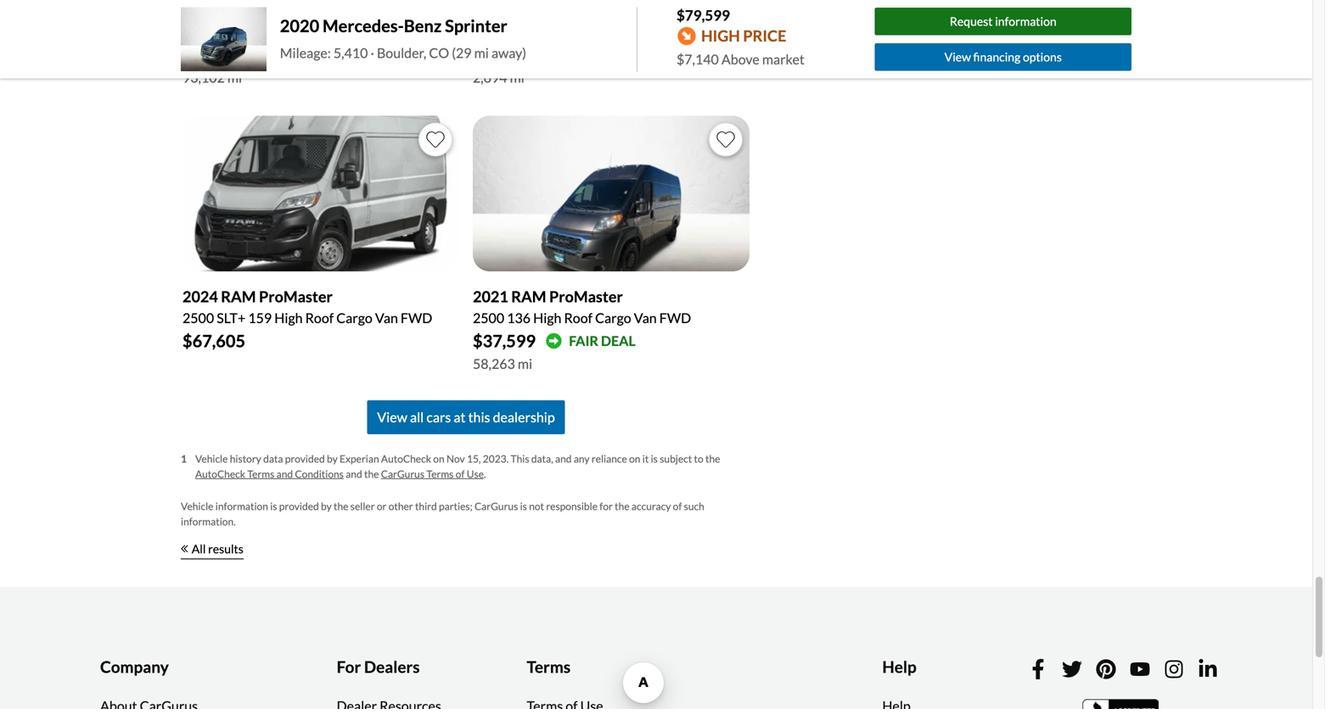 Task type: vqa. For each thing, say whether or not it's contained in the screenshot.
the leftmost information
yes



Task type: describe. For each thing, give the bounding box(es) containing it.
cargo for $37,599
[[595, 310, 631, 327]]

price
[[743, 26, 787, 45]]

1
[[181, 453, 187, 465]]

all results
[[192, 542, 244, 557]]

for
[[337, 658, 361, 677]]

136 for $49,599
[[507, 24, 531, 40]]

conditions
[[295, 468, 344, 481]]

136 for $22,999
[[217, 24, 240, 40]]

the left seller
[[334, 501, 349, 513]]

1 horizontal spatial and
[[346, 468, 362, 481]]

view financing options
[[945, 50, 1062, 64]]

sprinter
[[445, 16, 508, 36]]

ram inside 2024 ram promaster 2500 slt+ 159 high roof cargo van fwd $67,605
[[221, 288, 256, 306]]

93,102 mi
[[183, 69, 242, 86]]

help
[[883, 658, 917, 677]]

van for $49,599
[[634, 24, 657, 40]]

van for $37,599
[[634, 310, 657, 327]]

fair deal image for $37,599
[[546, 333, 562, 350]]

any
[[574, 453, 590, 465]]

vehicle information is provided by the seller or other third parties; cargurus is not responsible for the accuracy of such information.
[[181, 501, 705, 528]]

dealership
[[493, 409, 555, 426]]

accuracy
[[632, 501, 671, 513]]

1 vehicle history data provided by experian autocheck on nov 15, 2023. this data, and any reliance on it is subject to the autocheck terms and conditions and the cargurus terms of use .
[[181, 453, 720, 481]]

2,694
[[473, 69, 507, 86]]

2023.
[[483, 453, 509, 465]]

fair deal for $37,599
[[569, 333, 636, 350]]

request
[[950, 14, 993, 29]]

2500 inside 2024 ram promaster 2500 slt+ 159 high roof cargo van fwd $67,605
[[183, 310, 214, 327]]

this
[[511, 453, 529, 465]]

such
[[684, 501, 705, 513]]

for
[[600, 501, 613, 513]]

5,410
[[334, 44, 368, 61]]

$7,140 above market
[[677, 51, 805, 68]]

or
[[377, 501, 387, 513]]

high for $37,599
[[533, 310, 562, 327]]

data,
[[531, 453, 553, 465]]

high price
[[701, 26, 787, 45]]

request information button
[[875, 8, 1132, 35]]

2 horizontal spatial and
[[555, 453, 572, 465]]

high
[[701, 26, 740, 45]]

mileage:
[[280, 44, 331, 61]]

high for $49,599
[[533, 24, 562, 40]]

promaster for $37,599
[[549, 288, 623, 306]]

deal for $37,599
[[601, 333, 636, 350]]

2 horizontal spatial terms
[[527, 658, 571, 677]]

information for vehicle
[[215, 501, 268, 513]]

view all cars at this dealership link
[[367, 401, 565, 435]]

$67,605
[[183, 331, 245, 352]]

autocheck terms and conditions link
[[195, 468, 344, 481]]

history
[[230, 453, 261, 465]]

1 horizontal spatial terms
[[427, 468, 454, 481]]

reliance
[[592, 453, 627, 465]]

dealers
[[364, 658, 420, 677]]

0 horizontal spatial terms
[[247, 468, 275, 481]]

1 horizontal spatial is
[[520, 501, 527, 513]]

results
[[208, 542, 244, 557]]

benz
[[404, 16, 442, 36]]

third
[[415, 501, 437, 513]]

2015
[[183, 1, 218, 20]]

all
[[410, 409, 424, 426]]

2021 ram promaster 2500 136 high roof cargo van fwd
[[473, 288, 691, 327]]

$49,599
[[473, 45, 536, 65]]

roof inside 2024 ram promaster 2500 slt+ 159 high roof cargo van fwd $67,605
[[305, 310, 334, 327]]

above
[[722, 51, 760, 68]]

all results link
[[181, 532, 244, 569]]

boulder,
[[377, 44, 427, 61]]

cargurus terms of use link
[[381, 468, 484, 481]]

mi inside '2020 mercedes-benz sprinter mileage: 5,410 · boulder, co (29 mi away)'
[[474, 44, 489, 61]]

by inside 1 vehicle history data provided by experian autocheck on nov 15, 2023. this data, and any reliance on it is subject to the autocheck terms and conditions and the cargurus terms of use .
[[327, 453, 338, 465]]

co
[[429, 44, 449, 61]]

fwd for $49,599
[[660, 24, 691, 40]]

fwd for $37,599
[[660, 310, 691, 327]]

2021 ram promaster image
[[473, 116, 750, 272]]

0 horizontal spatial is
[[270, 501, 277, 513]]

provided inside 1 vehicle history data provided by experian autocheck on nov 15, 2023. this data, and any reliance on it is subject to the autocheck terms and conditions and the cargurus terms of use .
[[285, 453, 325, 465]]

2020 mercedes-benz sprinter image
[[181, 7, 266, 71]]

not
[[529, 501, 544, 513]]

58,263 mi
[[473, 356, 533, 372]]

cargurus inside 1 vehicle history data provided by experian autocheck on nov 15, 2023. this data, and any reliance on it is subject to the autocheck terms and conditions and the cargurus terms of use .
[[381, 468, 425, 481]]

2015 ram promaster 1500 136 low roof cargo van
[[183, 1, 363, 40]]

the down experian
[[364, 468, 379, 481]]

$22,999
[[183, 45, 245, 65]]

2,694 mi
[[473, 69, 525, 86]]

this
[[468, 409, 490, 426]]

$7,140
[[677, 51, 719, 68]]

cargo for $22,999
[[301, 24, 338, 40]]

for dealers
[[337, 658, 420, 677]]

roof for $37,599
[[564, 310, 593, 327]]

2500 for $49,599
[[473, 24, 504, 40]]

15,
[[467, 453, 481, 465]]

2020
[[280, 16, 319, 36]]

van for $22,999
[[340, 24, 363, 40]]

of inside 1 vehicle history data provided by experian autocheck on nov 15, 2023. this data, and any reliance on it is subject to the autocheck terms and conditions and the cargurus terms of use .
[[456, 468, 465, 481]]

at
[[454, 409, 466, 426]]

use
[[467, 468, 484, 481]]

·
[[371, 44, 374, 61]]

provided inside vehicle information is provided by the seller or other third parties; cargurus is not responsible for the accuracy of such information.
[[279, 501, 319, 513]]

cargurus inside vehicle information is provided by the seller or other third parties; cargurus is not responsible for the accuracy of such information.
[[475, 501, 518, 513]]

view all cars at this dealership
[[377, 409, 555, 426]]

experian
[[340, 453, 379, 465]]

2023
[[473, 1, 508, 20]]

ram for $37,599
[[511, 288, 546, 306]]

2020 mercedes-benz sprinter mileage: 5,410 · boulder, co (29 mi away)
[[280, 16, 527, 61]]

93,102
[[183, 69, 225, 86]]

request information
[[950, 14, 1057, 29]]

fair deal for $22,999
[[279, 46, 345, 63]]

2024 ram promaster 2500 slt+ 159 high roof cargo van fwd $67,605
[[183, 288, 432, 352]]

responsible
[[546, 501, 598, 513]]

chevron double left image
[[181, 545, 188, 554]]

good
[[569, 46, 611, 63]]

financing
[[974, 50, 1021, 64]]

mi for $22,999
[[227, 69, 242, 86]]

58,263
[[473, 356, 515, 372]]

mi for $49,599
[[510, 69, 525, 86]]

2023 ram promaster 2500 136 high roof cargo van fwd
[[473, 1, 691, 40]]

seller
[[351, 501, 375, 513]]

159
[[248, 310, 272, 327]]



Task type: locate. For each thing, give the bounding box(es) containing it.
1 vertical spatial information
[[215, 501, 268, 513]]

van inside 2015 ram promaster 1500 136 low roof cargo van
[[340, 24, 363, 40]]

provided up conditions
[[285, 453, 325, 465]]

2021
[[473, 288, 508, 306]]

slt+
[[217, 310, 246, 327]]

it
[[643, 453, 649, 465]]

on up cargurus terms of use link
[[433, 453, 445, 465]]

is down 'autocheck terms and conditions' link
[[270, 501, 277, 513]]

mi down $37,599
[[518, 356, 533, 372]]

vehicle up information.
[[181, 501, 214, 513]]

2500 down 2023
[[473, 24, 504, 40]]

1 vertical spatial autocheck
[[195, 468, 245, 481]]

cars
[[427, 409, 451, 426]]

2500 inside 2023 ram promaster 2500 136 high roof cargo van fwd
[[473, 24, 504, 40]]

$79,599
[[677, 6, 730, 24]]

roof for $22,999
[[270, 24, 299, 40]]

by up conditions
[[327, 453, 338, 465]]

0 vertical spatial autocheck
[[381, 453, 431, 465]]

and down data
[[277, 468, 293, 481]]

van inside 2023 ram promaster 2500 136 high roof cargo van fwd
[[634, 24, 657, 40]]

high up $49,599
[[533, 24, 562, 40]]

1 horizontal spatial on
[[629, 453, 641, 465]]

cargo inside 2021 ram promaster 2500 136 high roof cargo van fwd
[[595, 310, 631, 327]]

is right it
[[651, 453, 658, 465]]

the
[[706, 453, 720, 465], [364, 468, 379, 481], [334, 501, 349, 513], [615, 501, 630, 513]]

by
[[327, 453, 338, 465], [321, 501, 332, 513]]

roof inside 2023 ram promaster 2500 136 high roof cargo van fwd
[[564, 24, 593, 40]]

mi right "(29"
[[474, 44, 489, 61]]

autocheck down history
[[195, 468, 245, 481]]

1 vertical spatial fair
[[569, 333, 599, 350]]

1500
[[183, 24, 214, 40]]

0 horizontal spatial autocheck
[[195, 468, 245, 481]]

subject
[[660, 453, 692, 465]]

and
[[555, 453, 572, 465], [277, 468, 293, 481], [346, 468, 362, 481]]

0 vertical spatial of
[[456, 468, 465, 481]]

136 up $37,599
[[507, 310, 531, 327]]

vehicle right 1
[[195, 453, 228, 465]]

ram right the 2021
[[511, 288, 546, 306]]

fair
[[279, 46, 308, 63], [569, 333, 599, 350]]

promaster for $49,599
[[549, 1, 623, 20]]

1 vertical spatial vehicle
[[181, 501, 214, 513]]

view down request
[[945, 50, 971, 64]]

fair for $22,999
[[279, 46, 308, 63]]

1 on from the left
[[433, 453, 445, 465]]

by inside vehicle information is provided by the seller or other third parties; cargurus is not responsible for the accuracy of such information.
[[321, 501, 332, 513]]

information up options
[[995, 14, 1057, 29]]

information
[[995, 14, 1057, 29], [215, 501, 268, 513]]

fair down 2020
[[279, 46, 308, 63]]

fwd
[[660, 24, 691, 40], [401, 310, 432, 327], [660, 310, 691, 327]]

deal
[[311, 46, 345, 63], [613, 46, 648, 63], [601, 333, 636, 350]]

2 on from the left
[[629, 453, 641, 465]]

information inside button
[[995, 14, 1057, 29]]

other
[[389, 501, 413, 513]]

1 vertical spatial fair deal
[[569, 333, 636, 350]]

2500 down the 2021
[[473, 310, 504, 327]]

promaster inside 2015 ram promaster 1500 136 low roof cargo van
[[259, 1, 333, 20]]

information for request
[[995, 14, 1057, 29]]

deal right good
[[613, 46, 648, 63]]

1 vertical spatial provided
[[279, 501, 319, 513]]

options
[[1023, 50, 1062, 64]]

on
[[433, 453, 445, 465], [629, 453, 641, 465]]

0 horizontal spatial fair deal image
[[256, 47, 272, 63]]

136 for $37,599
[[507, 310, 531, 327]]

ram
[[221, 1, 256, 20], [511, 1, 546, 20], [221, 288, 256, 306], [511, 288, 546, 306]]

high right 159
[[274, 310, 303, 327]]

2024 ram promaster image
[[183, 116, 459, 272]]

roof
[[270, 24, 299, 40], [564, 24, 593, 40], [305, 310, 334, 327], [564, 310, 593, 327]]

136 inside 2021 ram promaster 2500 136 high roof cargo van fwd
[[507, 310, 531, 327]]

by down conditions
[[321, 501, 332, 513]]

1 horizontal spatial fair deal
[[569, 333, 636, 350]]

0 vertical spatial fair deal
[[279, 46, 345, 63]]

of left 'such'
[[673, 501, 682, 513]]

fair deal image for $22,999
[[256, 47, 272, 63]]

0 vertical spatial fair deal image
[[256, 47, 272, 63]]

market
[[762, 51, 805, 68]]

vehicle inside 1 vehicle history data provided by experian autocheck on nov 15, 2023. this data, and any reliance on it is subject to the autocheck terms and conditions and the cargurus terms of use .
[[195, 453, 228, 465]]

0 horizontal spatial fair deal
[[279, 46, 345, 63]]

cargo inside 2023 ram promaster 2500 136 high roof cargo van fwd
[[595, 24, 631, 40]]

fair down 2021 ram promaster 2500 136 high roof cargo van fwd
[[569, 333, 599, 350]]

.
[[484, 468, 486, 481]]

company
[[100, 658, 169, 677]]

click for the bbb business review of this auto listing service in cambridge ma image
[[1083, 698, 1164, 710]]

promaster inside 2024 ram promaster 2500 slt+ 159 high roof cargo van fwd $67,605
[[259, 288, 333, 306]]

ram for $22,999
[[221, 1, 256, 20]]

high up $37,599
[[533, 310, 562, 327]]

cargo inside 2024 ram promaster 2500 slt+ 159 high roof cargo van fwd $67,605
[[336, 310, 373, 327]]

fair for $37,599
[[569, 333, 599, 350]]

136 up away)
[[507, 24, 531, 40]]

high inside 2023 ram promaster 2500 136 high roof cargo van fwd
[[533, 24, 562, 40]]

cargo for $49,599
[[595, 24, 631, 40]]

deal for $22,999
[[311, 46, 345, 63]]

cargurus up the "other"
[[381, 468, 425, 481]]

high
[[533, 24, 562, 40], [274, 310, 303, 327], [533, 310, 562, 327]]

1 vertical spatial of
[[673, 501, 682, 513]]

view left 'all'
[[377, 409, 407, 426]]

0 horizontal spatial information
[[215, 501, 268, 513]]

ram up low
[[221, 1, 256, 20]]

0 vertical spatial fair
[[279, 46, 308, 63]]

136 inside 2015 ram promaster 1500 136 low roof cargo van
[[217, 24, 240, 40]]

vehicle inside vehicle information is provided by the seller or other third parties; cargurus is not responsible for the accuracy of such information.
[[181, 501, 214, 513]]

information inside vehicle information is provided by the seller or other third parties; cargurus is not responsible for the accuracy of such information.
[[215, 501, 268, 513]]

promaster
[[259, 1, 333, 20], [549, 1, 623, 20], [259, 288, 333, 306], [549, 288, 623, 306]]

ram inside 2021 ram promaster 2500 136 high roof cargo van fwd
[[511, 288, 546, 306]]

1 horizontal spatial view
[[945, 50, 971, 64]]

terms
[[247, 468, 275, 481], [427, 468, 454, 481], [527, 658, 571, 677]]

good deal
[[569, 46, 648, 63]]

ram inside 2023 ram promaster 2500 136 high roof cargo van fwd
[[511, 1, 546, 20]]

parties;
[[439, 501, 473, 513]]

promaster for $22,999
[[259, 1, 333, 20]]

2500 down 2024
[[183, 310, 214, 327]]

of left the use
[[456, 468, 465, 481]]

deal down 2021 ram promaster 2500 136 high roof cargo van fwd
[[601, 333, 636, 350]]

and left any
[[555, 453, 572, 465]]

mi down $49,599
[[510, 69, 525, 86]]

low
[[243, 24, 268, 40]]

data
[[263, 453, 283, 465]]

mi for $37,599
[[518, 356, 533, 372]]

0 horizontal spatial on
[[433, 453, 445, 465]]

view for view financing options
[[945, 50, 971, 64]]

is inside 1 vehicle history data provided by experian autocheck on nov 15, 2023. this data, and any reliance on it is subject to the autocheck terms and conditions and the cargurus terms of use .
[[651, 453, 658, 465]]

2500 for $37,599
[[473, 310, 504, 327]]

is left not
[[520, 501, 527, 513]]

mi
[[474, 44, 489, 61], [227, 69, 242, 86], [510, 69, 525, 86], [518, 356, 533, 372]]

is
[[651, 453, 658, 465], [270, 501, 277, 513], [520, 501, 527, 513]]

fair deal image down low
[[256, 47, 272, 63]]

ram for $49,599
[[511, 1, 546, 20]]

ram inside 2015 ram promaster 1500 136 low roof cargo van
[[221, 1, 256, 20]]

away)
[[492, 44, 527, 61]]

0 vertical spatial information
[[995, 14, 1057, 29]]

1 horizontal spatial autocheck
[[381, 453, 431, 465]]

2024
[[183, 288, 218, 306]]

promaster inside 2021 ram promaster 2500 136 high roof cargo van fwd
[[549, 288, 623, 306]]

high inside 2024 ram promaster 2500 slt+ 159 high roof cargo van fwd $67,605
[[274, 310, 303, 327]]

$37,599
[[473, 331, 536, 352]]

view financing options button
[[875, 43, 1132, 71]]

0 vertical spatial vehicle
[[195, 453, 228, 465]]

van
[[340, 24, 363, 40], [634, 24, 657, 40], [375, 310, 398, 327], [634, 310, 657, 327]]

provided
[[285, 453, 325, 465], [279, 501, 319, 513]]

2500 inside 2021 ram promaster 2500 136 high roof cargo van fwd
[[473, 310, 504, 327]]

fair deal down 2021 ram promaster 2500 136 high roof cargo van fwd
[[569, 333, 636, 350]]

deal down 2020
[[311, 46, 345, 63]]

promaster inside 2023 ram promaster 2500 136 high roof cargo van fwd
[[549, 1, 623, 20]]

view inside button
[[945, 50, 971, 64]]

0 horizontal spatial and
[[277, 468, 293, 481]]

136 inside 2023 ram promaster 2500 136 high roof cargo van fwd
[[507, 24, 531, 40]]

and down experian
[[346, 468, 362, 481]]

0 vertical spatial view
[[945, 50, 971, 64]]

fwd inside 2021 ram promaster 2500 136 high roof cargo van fwd
[[660, 310, 691, 327]]

1 horizontal spatial of
[[673, 501, 682, 513]]

van inside 2021 ram promaster 2500 136 high roof cargo van fwd
[[634, 310, 657, 327]]

roof inside 2015 ram promaster 1500 136 low roof cargo van
[[270, 24, 299, 40]]

the right for
[[615, 501, 630, 513]]

autocheck up cargurus terms of use link
[[381, 453, 431, 465]]

nov
[[447, 453, 465, 465]]

2 horizontal spatial is
[[651, 453, 658, 465]]

provided down conditions
[[279, 501, 319, 513]]

of inside vehicle information is provided by the seller or other third parties; cargurus is not responsible for the accuracy of such information.
[[673, 501, 682, 513]]

roof for $49,599
[[564, 24, 593, 40]]

fair deal image down 2021 ram promaster 2500 136 high roof cargo van fwd
[[546, 333, 562, 350]]

1 horizontal spatial fair
[[569, 333, 599, 350]]

fair deal
[[279, 46, 345, 63], [569, 333, 636, 350]]

van inside 2024 ram promaster 2500 slt+ 159 high roof cargo van fwd $67,605
[[375, 310, 398, 327]]

high inside 2021 ram promaster 2500 136 high roof cargo van fwd
[[533, 310, 562, 327]]

0 vertical spatial by
[[327, 453, 338, 465]]

0 vertical spatial provided
[[285, 453, 325, 465]]

information.
[[181, 516, 236, 528]]

1 horizontal spatial cargurus
[[475, 501, 518, 513]]

roof inside 2021 ram promaster 2500 136 high roof cargo van fwd
[[564, 310, 593, 327]]

vehicle
[[195, 453, 228, 465], [181, 501, 214, 513]]

136
[[217, 24, 240, 40], [507, 24, 531, 40], [507, 310, 531, 327]]

of
[[456, 468, 465, 481], [673, 501, 682, 513]]

cargurus down . on the bottom left of the page
[[475, 501, 518, 513]]

1 vertical spatial by
[[321, 501, 332, 513]]

0 horizontal spatial of
[[456, 468, 465, 481]]

fwd inside 2024 ram promaster 2500 slt+ 159 high roof cargo van fwd $67,605
[[401, 310, 432, 327]]

0 vertical spatial cargurus
[[381, 468, 425, 481]]

on left it
[[629, 453, 641, 465]]

1 vertical spatial fair deal image
[[546, 333, 562, 350]]

information up information.
[[215, 501, 268, 513]]

view for view all cars at this dealership
[[377, 409, 407, 426]]

0 horizontal spatial cargurus
[[381, 468, 425, 481]]

(29
[[452, 44, 472, 61]]

1 vertical spatial cargurus
[[475, 501, 518, 513]]

mercedes-
[[323, 16, 404, 36]]

fwd inside 2023 ram promaster 2500 136 high roof cargo van fwd
[[660, 24, 691, 40]]

mi down $22,999
[[227, 69, 242, 86]]

to
[[694, 453, 704, 465]]

1 horizontal spatial information
[[995, 14, 1057, 29]]

fair deal down 2020
[[279, 46, 345, 63]]

ram up slt+
[[221, 288, 256, 306]]

1 horizontal spatial fair deal image
[[546, 333, 562, 350]]

0 horizontal spatial view
[[377, 409, 407, 426]]

ram right 2023
[[511, 1, 546, 20]]

view
[[945, 50, 971, 64], [377, 409, 407, 426]]

cargo inside 2015 ram promaster 1500 136 low roof cargo van
[[301, 24, 338, 40]]

fair deal image
[[256, 47, 272, 63], [546, 333, 562, 350]]

1 vertical spatial view
[[377, 409, 407, 426]]

136 left low
[[217, 24, 240, 40]]

0 horizontal spatial fair
[[279, 46, 308, 63]]

the right to
[[706, 453, 720, 465]]

all
[[192, 542, 206, 557]]

cargurus
[[381, 468, 425, 481], [475, 501, 518, 513]]



